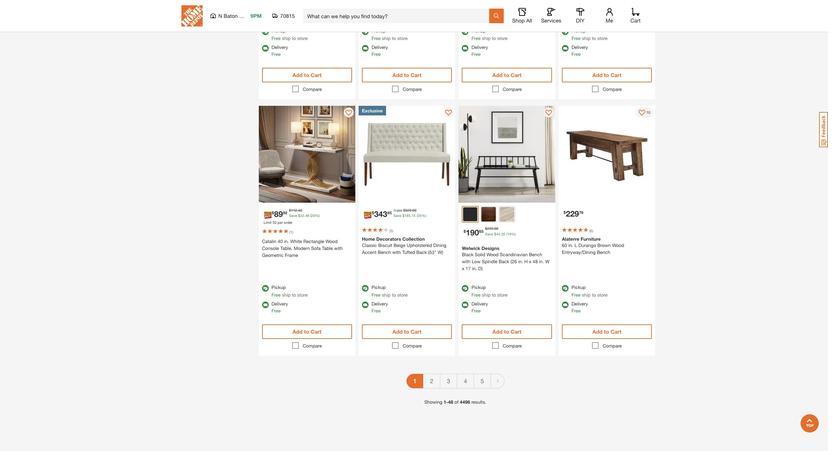 Task type: describe. For each thing, give the bounding box(es) containing it.
scandinavian
[[500, 252, 528, 258]]

home decorators collection classic biscuit beige upholstered dining accent bench with tufted back (53" w)
[[362, 236, 447, 255]]

of
[[455, 399, 459, 405]]

top
[[492, 9, 500, 15]]

results.
[[472, 399, 487, 405]]

durango
[[579, 242, 597, 248]]

0 horizontal spatial 5
[[391, 229, 393, 233]]

display image for catalin 40 in. white rectangle wood console table, modern sofa table with geometric frame image
[[346, 110, 352, 117]]

gray galvanized storage bench with cream burlap top 18 in. x 50 in. x 16 in. link
[[462, 0, 553, 15]]

( up the furniture
[[590, 229, 591, 233]]

cart link
[[629, 8, 643, 24]]

catalin 40 in. white rectangle wood console table, modern sofa table with geometric frame
[[262, 239, 343, 258]]

1 horizontal spatial 5
[[481, 378, 484, 385]]

$ left 15
[[403, 214, 405, 218]]

sofa
[[311, 245, 321, 251]]

burlap
[[477, 9, 491, 15]]

. right 92
[[297, 208, 298, 212]]

accent
[[362, 249, 377, 255]]

collection
[[403, 236, 425, 242]]

available for pickup image for catalin 40 in. white rectangle wood console table, modern sofa table with geometric frame image
[[262, 285, 269, 292]]

geometric
[[262, 252, 284, 258]]

showing
[[425, 399, 443, 405]]

2
[[430, 378, 434, 385]]

gray galvanized storage bench with cream burlap top 18 in. x 50 in. x 16 in.
[[462, 2, 546, 15]]

classic
[[362, 242, 377, 248]]

70815
[[280, 13, 295, 19]]

$ left 19
[[495, 232, 497, 236]]

48 inside welwick designs black solid wood scandinavian bench with low spindle back (26 in. h x 48 in. w x 17 in. d)
[[533, 259, 538, 264]]

229
[[566, 209, 580, 218]]

(26
[[511, 259, 517, 264]]

/case
[[394, 208, 403, 212]]

190
[[466, 228, 479, 237]]

343
[[374, 210, 388, 219]]

10 button
[[636, 108, 654, 118]]

$ 112 . 40 save $ 22 . 48 ( 20 %) limit 50 per order
[[264, 208, 320, 225]]

all
[[527, 17, 532, 23]]

18
[[501, 9, 506, 15]]

( inside $ 190 65 $ 235 . 00 save $ 44 . 35 ( 19 %)
[[507, 232, 508, 236]]

(53"
[[429, 249, 437, 255]]

15
[[412, 214, 416, 218]]

20
[[311, 214, 315, 218]]

cart inside the cart link
[[631, 17, 641, 23]]

48 inside $ 112 . 40 save $ 22 . 48 ( 20 %) limit 50 per order
[[305, 214, 309, 218]]

showing 1-48 of 4496 results.
[[425, 399, 487, 405]]

89
[[274, 210, 283, 219]]

d)
[[479, 266, 483, 271]]

beige
[[394, 242, 406, 248]]

back inside welwick designs black solid wood scandinavian bench with low spindle back (26 in. h x 48 in. w x 17 in. d)
[[499, 259, 510, 264]]

with inside gray galvanized storage bench with cream burlap top 18 in. x 50 in. x 16 in.
[[530, 2, 538, 8]]

1 vertical spatial x
[[462, 266, 465, 271]]

$ inside $ 343 85
[[372, 211, 374, 215]]

spindle
[[482, 259, 498, 264]]

85
[[388, 211, 392, 215]]

low
[[472, 259, 481, 264]]

display image for black solid wood scandinavian bench with low spindle back (26 in. h x 48 in. w x 17 in. d) image
[[546, 110, 553, 117]]

92
[[283, 211, 288, 215]]

What can we help you find today? search field
[[308, 9, 489, 23]]

. up 15
[[412, 208, 413, 212]]

$ 190 65 $ 235 . 00 save $ 44 . 35 ( 19 %)
[[464, 226, 516, 237]]

60
[[562, 242, 568, 248]]

biscuit
[[379, 242, 393, 248]]

diy
[[577, 17, 585, 23]]

( 6 )
[[590, 229, 594, 233]]

available for pickup image for black solid wood scandinavian bench with low spindle back (26 in. h x 48 in. w x 17 in. d) image
[[462, 285, 469, 292]]

%) inside $ 190 65 $ 235 . 00 save $ 44 . 35 ( 19 %)
[[512, 232, 516, 236]]

back inside the home decorators collection classic biscuit beige upholstered dining accent bench with tufted back (53" w)
[[417, 249, 427, 255]]

table,
[[281, 245, 293, 251]]

. left 19
[[501, 232, 502, 236]]

%) inside $ 112 . 40 save $ 22 . 48 ( 20 %) limit 50 per order
[[315, 214, 320, 218]]

welwick designs black solid wood scandinavian bench with low spindle back (26 in. h x 48 in. w x 17 in. d)
[[462, 246, 550, 271]]

185
[[405, 214, 411, 218]]

19
[[508, 232, 512, 236]]

in. left w
[[540, 259, 544, 264]]

diy button
[[570, 8, 591, 24]]

console
[[262, 245, 279, 251]]

alaterre
[[562, 236, 580, 242]]

$ 229 76
[[564, 209, 584, 218]]

baton
[[224, 13, 238, 19]]

with inside catalin 40 in. white rectangle wood console table, modern sofa table with geometric frame
[[334, 245, 343, 251]]

bench inside the home decorators collection classic biscuit beige upholstered dining accent bench with tufted back (53" w)
[[378, 249, 391, 255]]

0 vertical spatial 1
[[291, 230, 293, 234]]

per
[[278, 220, 283, 225]]

17
[[466, 266, 471, 271]]

2 link
[[424, 374, 440, 389]]

services button
[[541, 8, 562, 24]]

in. left d)
[[472, 266, 477, 271]]

1 vertical spatial 1
[[414, 378, 417, 385]]

bench inside welwick designs black solid wood scandinavian bench with low spindle back (26 in. h x 48 in. w x 17 in. d)
[[529, 252, 543, 258]]

with inside welwick designs black solid wood scandinavian bench with low spindle back (26 in. h x 48 in. w x 17 in. d)
[[462, 259, 471, 264]]

$ 343 85
[[372, 210, 392, 219]]

. left 20
[[304, 214, 305, 218]]

upholstered
[[407, 242, 432, 248]]

22
[[300, 214, 304, 218]]

. down 529
[[411, 214, 412, 218]]

2 horizontal spatial available shipping image
[[562, 45, 569, 52]]



Task type: vqa. For each thing, say whether or not it's contained in the screenshot.
the 60
yes



Task type: locate. For each thing, give the bounding box(es) containing it.
delivery free
[[272, 44, 288, 57], [372, 44, 388, 57], [472, 44, 488, 57], [572, 44, 588, 57], [272, 301, 288, 314], [372, 301, 388, 314], [472, 301, 488, 314], [572, 301, 588, 314]]

solid
[[475, 252, 486, 258]]

wood down designs on the bottom right of the page
[[487, 252, 499, 258]]

16
[[535, 9, 540, 15]]

w
[[546, 259, 550, 264]]

available for pickup image
[[362, 29, 369, 35], [462, 29, 469, 35], [562, 29, 569, 35], [362, 285, 369, 292]]

1 horizontal spatial 35
[[502, 232, 506, 236]]

0 vertical spatial 5
[[391, 229, 393, 233]]

$ inside $ 89 92
[[272, 211, 274, 215]]

1 x from the left
[[514, 9, 516, 15]]

with right table
[[334, 245, 343, 251]]

with up 16
[[530, 2, 538, 8]]

( inside /case $ 529 . 00 save $ 185 . 15 ( 35 %)
[[417, 214, 418, 218]]

save down /case
[[394, 214, 402, 218]]

$ left 85
[[372, 211, 374, 215]]

0 vertical spatial 50
[[518, 9, 523, 15]]

5 up decorators
[[391, 229, 393, 233]]

shop all button
[[512, 8, 533, 24]]

bench inside gray galvanized storage bench with cream burlap top 18 in. x 50 in. x 16 in.
[[515, 2, 529, 8]]

w)
[[438, 249, 444, 255]]

gray
[[462, 2, 472, 8]]

( inside $ 112 . 40 save $ 22 . 48 ( 20 %) limit 50 per order
[[310, 214, 311, 218]]

0 vertical spatial 00
[[413, 208, 417, 212]]

rectangle
[[304, 239, 324, 244]]

6
[[591, 229, 593, 233]]

0 vertical spatial x
[[529, 259, 532, 264]]

76
[[580, 210, 584, 215]]

1 horizontal spatial %)
[[422, 214, 427, 218]]

available shipping image
[[562, 45, 569, 52], [362, 302, 369, 308], [462, 302, 469, 308]]

0 horizontal spatial wood
[[326, 239, 338, 244]]

0 vertical spatial 48
[[305, 214, 309, 218]]

exclusive
[[362, 108, 383, 114]]

%) inside /case $ 529 . 00 save $ 185 . 15 ( 35 %)
[[422, 214, 427, 218]]

table
[[322, 245, 333, 251]]

1 vertical spatial 5
[[481, 378, 484, 385]]

2 x from the left
[[530, 9, 533, 15]]

the home depot logo image
[[181, 5, 203, 26]]

1 horizontal spatial 50
[[518, 9, 523, 15]]

h
[[525, 259, 528, 264]]

$ 89 92
[[272, 210, 288, 219]]

235
[[488, 226, 494, 231]]

1 horizontal spatial x
[[530, 9, 533, 15]]

( right 44
[[507, 232, 508, 236]]

1 horizontal spatial 48
[[448, 399, 454, 405]]

50 left per
[[273, 220, 277, 225]]

$
[[289, 208, 291, 212], [404, 208, 406, 212], [564, 210, 566, 215], [272, 211, 274, 215], [372, 211, 374, 215], [298, 214, 300, 218], [403, 214, 405, 218], [486, 226, 488, 231], [464, 229, 466, 234], [495, 232, 497, 236]]

48 right 22
[[305, 214, 309, 218]]

10
[[647, 110, 651, 115]]

with down beige
[[393, 249, 401, 255]]

save
[[289, 214, 297, 218], [394, 214, 402, 218], [486, 232, 494, 236]]

$ left 92
[[272, 211, 274, 215]]

)
[[393, 229, 394, 233], [593, 229, 594, 233], [293, 230, 293, 234]]

%) right 44
[[512, 232, 516, 236]]

( 1 )
[[290, 230, 293, 234]]

2 horizontal spatial %)
[[512, 232, 516, 236]]

1 left 2
[[414, 378, 417, 385]]

in. up 'all' on the top
[[524, 9, 529, 15]]

in.
[[507, 9, 512, 15], [524, 9, 529, 15], [541, 9, 546, 15], [284, 239, 289, 244], [569, 242, 574, 248], [519, 259, 524, 264], [540, 259, 544, 264], [472, 266, 477, 271]]

free
[[272, 36, 281, 41], [372, 36, 381, 41], [472, 36, 481, 41], [572, 36, 581, 41], [272, 51, 281, 57], [372, 51, 381, 57], [472, 51, 481, 57], [572, 51, 581, 57], [272, 292, 281, 298], [372, 292, 381, 298], [472, 292, 481, 298], [572, 292, 581, 298], [272, 308, 281, 314], [372, 308, 381, 314], [472, 308, 481, 314], [572, 308, 581, 314]]

available shipping image
[[262, 45, 269, 52], [362, 45, 369, 52], [462, 45, 469, 52], [262, 302, 269, 308], [562, 302, 569, 308]]

) for 343
[[393, 229, 394, 233]]

brown
[[598, 242, 611, 248]]

order
[[284, 220, 293, 225]]

48 left of
[[448, 399, 454, 405]]

x up shop
[[514, 9, 516, 15]]

/case $ 529 . 00 save $ 185 . 15 ( 35 %)
[[394, 208, 427, 218]]

5 link
[[474, 374, 491, 389]]

black solid wood scandinavian bench with low spindle back (26 in. h x 48 in. w x 17 in. d) image
[[459, 106, 556, 203]]

35 inside $ 190 65 $ 235 . 00 save $ 44 . 35 ( 19 %)
[[502, 232, 506, 236]]

wood inside alaterre furniture 60 in. l durango brown wood entryway/dining bench
[[613, 242, 625, 248]]

1 link
[[407, 374, 423, 389]]

2 display image from the left
[[546, 110, 553, 117]]

3 link
[[441, 374, 457, 389]]

( down the order
[[290, 230, 291, 234]]

40 up 22
[[298, 208, 302, 212]]

wood
[[326, 239, 338, 244], [613, 242, 625, 248], [487, 252, 499, 258]]

black
[[462, 252, 474, 258]]

00 up 15
[[413, 208, 417, 212]]

$ left 76
[[564, 210, 566, 215]]

furniture
[[581, 236, 601, 242]]

feedback link image
[[820, 112, 829, 148]]

3
[[447, 378, 451, 385]]

save inside /case $ 529 . 00 save $ 185 . 15 ( 35 %)
[[394, 214, 402, 218]]

bench inside alaterre furniture 60 in. l durango brown wood entryway/dining bench
[[597, 249, 611, 255]]

50 up shop
[[518, 9, 523, 15]]

0 vertical spatial back
[[417, 249, 427, 255]]

tufted
[[403, 249, 415, 255]]

0 vertical spatial 35
[[418, 214, 422, 218]]

35 right 15
[[418, 214, 422, 218]]

2 display image from the left
[[639, 110, 646, 117]]

me button
[[599, 8, 621, 24]]

2 horizontal spatial )
[[593, 229, 594, 233]]

save down 235
[[486, 232, 494, 236]]

pickup
[[272, 28, 286, 34], [372, 28, 386, 34], [472, 28, 486, 34], [572, 28, 586, 34], [272, 285, 286, 290], [372, 285, 386, 290], [472, 285, 486, 290], [572, 285, 586, 290]]

9pm
[[251, 13, 262, 19]]

add to cart
[[293, 72, 322, 78], [393, 72, 422, 78], [493, 72, 522, 78], [593, 72, 622, 78], [293, 329, 322, 335], [393, 329, 422, 335], [493, 329, 522, 335], [593, 329, 622, 335]]

4 link
[[458, 374, 474, 389]]

1 horizontal spatial 1
[[414, 378, 417, 385]]

0 horizontal spatial 35
[[418, 214, 422, 218]]

0 horizontal spatial 00
[[413, 208, 417, 212]]

designs
[[482, 246, 500, 251]]

in. right 16
[[541, 9, 546, 15]]

50 inside gray galvanized storage bench with cream burlap top 18 in. x 50 in. x 16 in.
[[518, 9, 523, 15]]

x
[[529, 259, 532, 264], [462, 266, 465, 271]]

$ left 65
[[464, 229, 466, 234]]

$ right 92
[[289, 208, 291, 212]]

l
[[575, 242, 578, 248]]

1 horizontal spatial wood
[[487, 252, 499, 258]]

0 horizontal spatial display image
[[446, 110, 452, 117]]

in. left 'l'
[[569, 242, 574, 248]]

%) right 15
[[422, 214, 427, 218]]

0 horizontal spatial 50
[[273, 220, 277, 225]]

with down black
[[462, 259, 471, 264]]

limit
[[264, 220, 272, 225]]

me
[[606, 17, 614, 23]]

0 horizontal spatial display image
[[346, 110, 352, 117]]

wood up table
[[326, 239, 338, 244]]

in. up table,
[[284, 239, 289, 244]]

) up "white"
[[293, 230, 293, 234]]

1 horizontal spatial 00
[[495, 226, 499, 231]]

cream
[[462, 9, 476, 15]]

70815 button
[[272, 13, 295, 19]]

40 inside catalin 40 in. white rectangle wood console table, modern sofa table with geometric frame
[[278, 239, 283, 244]]

compare
[[303, 86, 322, 92], [403, 86, 422, 92], [503, 86, 522, 92], [603, 86, 622, 92], [303, 343, 322, 349], [403, 343, 422, 349], [503, 343, 522, 349], [603, 343, 622, 349]]

50 inside $ 112 . 40 save $ 22 . 48 ( 20 %) limit 50 per order
[[273, 220, 277, 225]]

entryway/dining
[[562, 249, 596, 255]]

shop
[[513, 17, 525, 23]]

65
[[479, 229, 484, 234]]

50
[[518, 9, 523, 15], [273, 220, 277, 225]]

in. right 18
[[507, 9, 512, 15]]

natural image
[[500, 207, 515, 222]]

0 horizontal spatial back
[[417, 249, 427, 255]]

.
[[297, 208, 298, 212], [412, 208, 413, 212], [304, 214, 305, 218], [411, 214, 412, 218], [494, 226, 495, 231], [501, 232, 502, 236]]

48 right the h
[[533, 259, 538, 264]]

$ right 65
[[486, 226, 488, 231]]

available for pickup image
[[262, 29, 269, 35], [262, 285, 269, 292], [462, 285, 469, 292], [562, 285, 569, 292]]

catalin 40 in. white rectangle wood console table, modern sofa table with geometric frame image
[[259, 106, 356, 203]]

bench up shop all button
[[515, 2, 529, 8]]

back
[[417, 249, 427, 255], [499, 259, 510, 264]]

with inside the home decorators collection classic biscuit beige upholstered dining accent bench with tufted back (53" w)
[[393, 249, 401, 255]]

wood inside catalin 40 in. white rectangle wood console table, modern sofa table with geometric frame
[[326, 239, 338, 244]]

catalin 40 in. white rectangle wood console table, modern sofa table with geometric frame link
[[262, 238, 352, 259]]

$ up 185
[[404, 208, 406, 212]]

decorators
[[377, 236, 401, 242]]

save inside $ 190 65 $ 235 . 00 save $ 44 . 35 ( 19 %)
[[486, 232, 494, 236]]

frame
[[285, 252, 298, 258]]

n
[[219, 13, 222, 19]]

save inside $ 112 . 40 save $ 22 . 48 ( 20 %) limit 50 per order
[[289, 214, 297, 218]]

1 horizontal spatial display image
[[546, 110, 553, 117]]

shop all
[[513, 17, 532, 23]]

35 inside /case $ 529 . 00 save $ 185 . 15 ( 35 %)
[[418, 214, 422, 218]]

2 vertical spatial 48
[[448, 399, 454, 405]]

x left 17
[[462, 266, 465, 271]]

112
[[291, 208, 297, 212]]

wood right brown
[[613, 242, 625, 248]]

back left (26
[[499, 259, 510, 264]]

bench
[[515, 2, 529, 8], [378, 249, 391, 255], [597, 249, 611, 255], [529, 252, 543, 258]]

( right 15
[[417, 214, 418, 218]]

1 down the order
[[291, 230, 293, 234]]

1 display image from the left
[[346, 110, 352, 117]]

1 display image from the left
[[446, 110, 452, 117]]

add to cart button
[[262, 68, 352, 83], [362, 68, 452, 83], [462, 68, 553, 83], [562, 68, 653, 83], [262, 325, 352, 339], [362, 325, 452, 339], [462, 325, 553, 339], [562, 325, 653, 339]]

1 vertical spatial 48
[[533, 259, 538, 264]]

black image
[[464, 207, 478, 221]]

35 for $
[[418, 214, 422, 218]]

0 horizontal spatial 48
[[305, 214, 309, 218]]

1 vertical spatial 00
[[495, 226, 499, 231]]

0 horizontal spatial %)
[[315, 214, 320, 218]]

2 horizontal spatial save
[[486, 232, 494, 236]]

00 up 44
[[495, 226, 499, 231]]

walnut image
[[482, 207, 496, 222]]

2 horizontal spatial 48
[[533, 259, 538, 264]]

00
[[413, 208, 417, 212], [495, 226, 499, 231]]

40 inside $ 112 . 40 save $ 22 . 48 ( 20 %) limit 50 per order
[[298, 208, 302, 212]]

home
[[362, 236, 375, 242]]

( right 22
[[310, 214, 311, 218]]

1 horizontal spatial )
[[393, 229, 394, 233]]

4
[[464, 378, 467, 385]]

00 inside /case $ 529 . 00 save $ 185 . 15 ( 35 %)
[[413, 208, 417, 212]]

display image
[[346, 110, 352, 117], [546, 110, 553, 117]]

display image
[[446, 110, 452, 117], [639, 110, 646, 117]]

storage
[[498, 2, 514, 8]]

bench down biscuit
[[378, 249, 391, 255]]

available for pickup image for 60 in. l durango brown wood entryway/dining bench image
[[562, 285, 569, 292]]

x right the h
[[529, 259, 532, 264]]

( up decorators
[[390, 229, 391, 233]]

1 horizontal spatial back
[[499, 259, 510, 264]]

1 horizontal spatial 40
[[298, 208, 302, 212]]

. right 65
[[494, 226, 495, 231]]

wood inside welwick designs black solid wood scandinavian bench with low spindle back (26 in. h x 48 in. w x 17 in. d)
[[487, 252, 499, 258]]

5 right 4 at the bottom of page
[[481, 378, 484, 385]]

x left 16
[[530, 9, 533, 15]]

35 right 44
[[502, 232, 506, 236]]

save down 112
[[289, 214, 297, 218]]

0 horizontal spatial available shipping image
[[362, 302, 369, 308]]

alaterre furniture 60 in. l durango brown wood entryway/dining bench
[[562, 236, 625, 255]]

35 for 190
[[502, 232, 506, 236]]

00 inside $ 190 65 $ 235 . 00 save $ 44 . 35 ( 19 %)
[[495, 226, 499, 231]]

1 vertical spatial 50
[[273, 220, 277, 225]]

classic biscuit beige upholstered dining accent bench with tufted back (53" w) image
[[359, 106, 456, 203]]

1 vertical spatial 40
[[278, 239, 283, 244]]

60 in. l durango brown wood entryway/dining bench image
[[559, 106, 656, 203]]

bench right scandinavian
[[529, 252, 543, 258]]

dining
[[434, 242, 447, 248]]

x
[[514, 9, 516, 15], [530, 9, 533, 15]]

2 horizontal spatial wood
[[613, 242, 625, 248]]

) for 89
[[293, 230, 293, 234]]

) up the furniture
[[593, 229, 594, 233]]

( 5 )
[[390, 229, 394, 233]]

display image inside 10 dropdown button
[[639, 110, 646, 117]]

0 horizontal spatial x
[[462, 266, 465, 271]]

1 vertical spatial back
[[499, 259, 510, 264]]

0 horizontal spatial 40
[[278, 239, 283, 244]]

5
[[391, 229, 393, 233], [481, 378, 484, 385]]

0 horizontal spatial save
[[289, 214, 297, 218]]

white
[[291, 239, 302, 244]]

(
[[310, 214, 311, 218], [417, 214, 418, 218], [390, 229, 391, 233], [590, 229, 591, 233], [290, 230, 291, 234], [507, 232, 508, 236]]

1 vertical spatial 35
[[502, 232, 506, 236]]

1 horizontal spatial display image
[[639, 110, 646, 117]]

40
[[298, 208, 302, 212], [278, 239, 283, 244]]

1 horizontal spatial available shipping image
[[462, 302, 469, 308]]

40 up table,
[[278, 239, 283, 244]]

in. inside catalin 40 in. white rectangle wood console table, modern sofa table with geometric frame
[[284, 239, 289, 244]]

with
[[530, 2, 538, 8], [334, 245, 343, 251], [393, 249, 401, 255], [462, 259, 471, 264]]

) up decorators
[[393, 229, 394, 233]]

back down upholstered
[[417, 249, 427, 255]]

bench down brown
[[597, 249, 611, 255]]

0 horizontal spatial 1
[[291, 230, 293, 234]]

0 vertical spatial 40
[[298, 208, 302, 212]]

1 horizontal spatial save
[[394, 214, 402, 218]]

$ left 20
[[298, 214, 300, 218]]

0 horizontal spatial x
[[514, 9, 516, 15]]

in. left the h
[[519, 259, 524, 264]]

welwick
[[462, 246, 481, 251]]

1 horizontal spatial x
[[529, 259, 532, 264]]

in. inside alaterre furniture 60 in. l durango brown wood entryway/dining bench
[[569, 242, 574, 248]]

%) right 22
[[315, 214, 320, 218]]

ship
[[282, 36, 291, 41], [382, 36, 391, 41], [482, 36, 491, 41], [582, 36, 591, 41], [282, 292, 291, 298], [382, 292, 391, 298], [482, 292, 491, 298], [582, 292, 591, 298]]

$ inside $ 229 76
[[564, 210, 566, 215]]

0 horizontal spatial )
[[293, 230, 293, 234]]

1-
[[444, 399, 448, 405]]

rouge
[[239, 13, 255, 19]]



